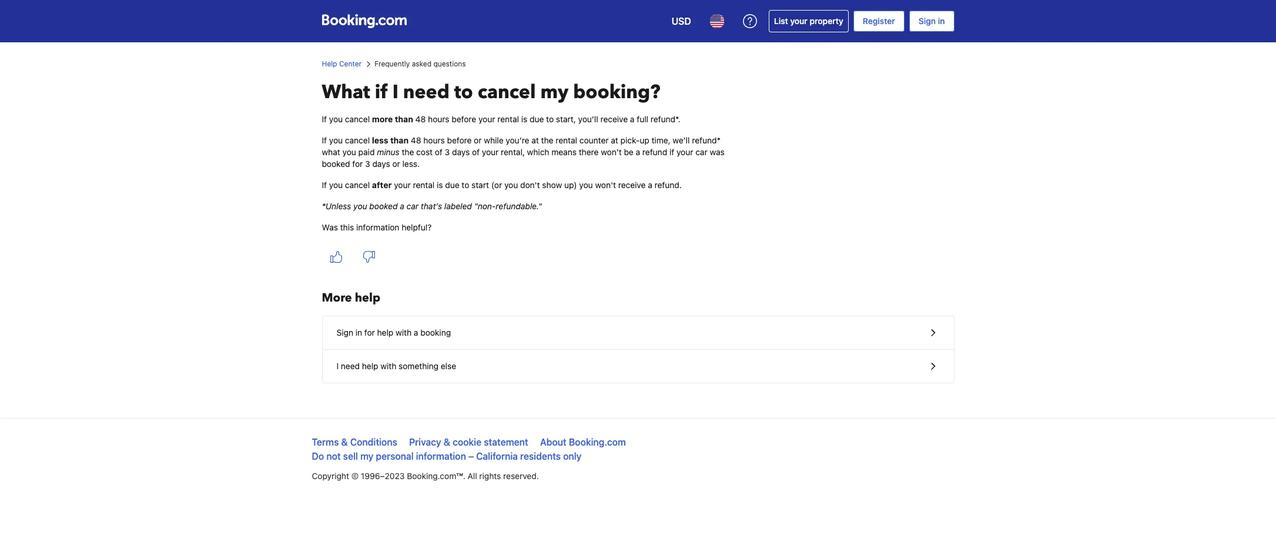 Task type: vqa. For each thing, say whether or not it's contained in the screenshot.
need inside the button
yes



Task type: describe. For each thing, give the bounding box(es) containing it.
while
[[484, 135, 504, 145]]

2 vertical spatial rental
[[413, 180, 435, 190]]

the inside "48 hours before or while you're at the rental counter at pick-up time, we'll refund* what you paid"
[[541, 135, 554, 145]]

list your property
[[774, 16, 844, 26]]

sign in
[[919, 16, 945, 26]]

something
[[399, 361, 439, 371]]

0 vertical spatial hours
[[428, 114, 450, 124]]

more help
[[322, 290, 380, 306]]

counter
[[580, 135, 609, 145]]

that's
[[421, 201, 442, 211]]

if for if you cancel less than
[[322, 135, 327, 145]]

this
[[340, 222, 354, 232]]

1 horizontal spatial i
[[393, 79, 399, 105]]

refund
[[643, 147, 667, 157]]

booking
[[421, 328, 451, 338]]

privacy
[[409, 437, 441, 447]]

sign in for help with a booking link
[[323, 316, 954, 349]]

pick-
[[621, 135, 640, 145]]

help inside button
[[362, 361, 378, 371]]

not
[[327, 451, 341, 462]]

0 vertical spatial 3
[[445, 147, 450, 157]]

you're
[[506, 135, 530, 145]]

a inside button
[[414, 328, 418, 338]]

than for more
[[395, 114, 413, 124]]

frequently
[[375, 59, 410, 68]]

terms & conditions link
[[312, 437, 397, 447]]

usd
[[672, 16, 691, 26]]

help inside button
[[377, 328, 394, 338]]

1 horizontal spatial due
[[530, 114, 544, 124]]

start,
[[556, 114, 576, 124]]

show
[[542, 180, 562, 190]]

hours inside "48 hours before or while you're at the rental counter at pick-up time, we'll refund* what you paid"
[[424, 135, 445, 145]]

0 vertical spatial receive
[[601, 114, 628, 124]]

for inside the cost of 3 days of your rental, which means there won't be a refund if your car was booked for 3 days or less.
[[352, 159, 363, 169]]

sign in for help with a booking button
[[323, 316, 954, 350]]

0 horizontal spatial days
[[372, 159, 390, 169]]

won't
[[601, 147, 622, 157]]

a up 'helpful?'
[[400, 201, 404, 211]]

rental,
[[501, 147, 525, 157]]

about booking.com do not sell my personal information – california residents only
[[312, 437, 626, 462]]

was
[[710, 147, 725, 157]]

do not sell my personal information – california residents only link
[[312, 451, 582, 462]]

statement
[[484, 437, 528, 447]]

1996–2023
[[361, 471, 405, 481]]

a left full
[[630, 114, 635, 124]]

won't
[[595, 180, 616, 190]]

you up what
[[329, 135, 343, 145]]

do
[[312, 451, 324, 462]]

booking.com
[[569, 437, 626, 447]]

personal
[[376, 451, 414, 462]]

privacy & cookie statement
[[409, 437, 528, 447]]

cost
[[416, 147, 433, 157]]

*unless you booked a car that's labeled "non-refundable."
[[322, 201, 542, 211]]

1 vertical spatial 3
[[365, 159, 370, 169]]

help center button
[[322, 59, 362, 69]]

list your property link
[[769, 10, 849, 32]]

1 vertical spatial receive
[[618, 180, 646, 190]]

booking.com™.
[[407, 471, 466, 481]]

in for sign in for help with a booking
[[356, 328, 362, 338]]

copyright © 1996–2023 booking.com™. all rights reserved.
[[312, 471, 539, 481]]

california
[[476, 451, 518, 462]]

help
[[322, 59, 337, 68]]

cancel for after
[[345, 180, 370, 190]]

if inside the cost of 3 days of your rental, which means there won't be a refund if your car was booked for 3 days or less.
[[670, 147, 675, 157]]

frequently asked questions
[[375, 59, 466, 68]]

up
[[640, 135, 650, 145]]

0 vertical spatial to
[[454, 79, 473, 105]]

the cost of 3 days of your rental, which means there won't be a refund if your car was booked for 3 days or less.
[[322, 147, 725, 169]]

sign in for help with a booking
[[337, 328, 451, 338]]

(or
[[491, 180, 502, 190]]

0 vertical spatial information
[[356, 222, 399, 232]]

©
[[351, 471, 359, 481]]

if you cancel after your rental is due to start (or you don't show up) you won't receive a refund.
[[322, 180, 682, 190]]

full
[[637, 114, 649, 124]]

rights
[[479, 471, 501, 481]]

terms
[[312, 437, 339, 447]]

questions
[[434, 59, 466, 68]]

helpful?
[[402, 222, 432, 232]]

0 vertical spatial my
[[541, 79, 569, 105]]

less.
[[403, 159, 420, 169]]

cookie
[[453, 437, 482, 447]]

*unless
[[322, 201, 351, 211]]

0 vertical spatial need
[[403, 79, 450, 105]]

1 horizontal spatial days
[[452, 147, 470, 157]]

cancel for less
[[345, 135, 370, 145]]

0 vertical spatial help
[[355, 290, 380, 306]]

if you cancel more than 48 hours before your rental is due to start, you'll receive a full refund*.
[[322, 114, 681, 124]]

2 vertical spatial to
[[462, 180, 469, 190]]

"non-
[[474, 201, 496, 211]]

if for if you cancel after your rental is due to start (or you don't show up) you won't receive a refund.
[[322, 180, 327, 190]]

your down we'll
[[677, 147, 694, 157]]

property
[[810, 16, 844, 26]]

your inside 'link'
[[791, 16, 808, 26]]

with inside button
[[396, 328, 412, 338]]

about booking.com link
[[540, 437, 626, 447]]

minus
[[377, 147, 400, 157]]

refund*.
[[651, 114, 681, 124]]

conditions
[[350, 437, 397, 447]]

time,
[[652, 135, 671, 145]]

refund*
[[692, 135, 721, 145]]

there
[[579, 147, 599, 157]]

don't
[[520, 180, 540, 190]]

after
[[372, 180, 392, 190]]

a left refund. at the right
[[648, 180, 653, 190]]

refundable."
[[496, 201, 542, 211]]

need inside button
[[341, 361, 360, 371]]

what
[[322, 79, 370, 105]]

refund.
[[655, 180, 682, 190]]

sign for sign in for help with a booking
[[337, 328, 353, 338]]

copyright
[[312, 471, 349, 481]]

start
[[472, 180, 489, 190]]

48 hours before or while you're at the rental counter at pick-up time, we'll refund* what you paid
[[322, 135, 721, 157]]

or inside "48 hours before or while you're at the rental counter at pick-up time, we'll refund* what you paid"
[[474, 135, 482, 145]]



Task type: locate. For each thing, give the bounding box(es) containing it.
more
[[372, 114, 393, 124]]

3 right cost
[[445, 147, 450, 157]]

my up start,
[[541, 79, 569, 105]]

of right cost
[[435, 147, 443, 157]]

help
[[355, 290, 380, 306], [377, 328, 394, 338], [362, 361, 378, 371]]

0 horizontal spatial in
[[356, 328, 362, 338]]

3 if from the top
[[322, 180, 327, 190]]

to
[[454, 79, 473, 105], [546, 114, 554, 124], [462, 180, 469, 190]]

my inside about booking.com do not sell my personal information – california residents only
[[360, 451, 374, 462]]

information
[[356, 222, 399, 232], [416, 451, 466, 462]]

or inside the cost of 3 days of your rental, which means there won't be a refund if your car was booked for 3 days or less.
[[392, 159, 400, 169]]

the up which
[[541, 135, 554, 145]]

you right '*unless' on the top left of page
[[353, 201, 367, 211]]

rental up that's on the left
[[413, 180, 435, 190]]

0 horizontal spatial of
[[435, 147, 443, 157]]

for down paid
[[352, 159, 363, 169]]

0 horizontal spatial rental
[[413, 180, 435, 190]]

need down asked
[[403, 79, 450, 105]]

0 horizontal spatial car
[[407, 201, 419, 211]]

need
[[403, 79, 450, 105], [341, 361, 360, 371]]

1 horizontal spatial booked
[[370, 201, 398, 211]]

a left booking
[[414, 328, 418, 338]]

i need help with something else button
[[323, 350, 954, 383]]

with left booking
[[396, 328, 412, 338]]

if up the more
[[375, 79, 388, 105]]

need down sign in for help with a booking
[[341, 361, 360, 371]]

i need help with something else
[[337, 361, 456, 371]]

sign in link
[[910, 11, 955, 32]]

what if i need to cancel my booking?
[[322, 79, 661, 105]]

receive right you'll
[[601, 114, 628, 124]]

information inside about booking.com do not sell my personal information – california residents only
[[416, 451, 466, 462]]

sign right register
[[919, 16, 936, 26]]

0 horizontal spatial the
[[402, 147, 414, 157]]

1 vertical spatial booked
[[370, 201, 398, 211]]

receive
[[601, 114, 628, 124], [618, 180, 646, 190]]

less
[[372, 135, 388, 145]]

sign down more help
[[337, 328, 353, 338]]

register link
[[854, 11, 905, 32]]

1 vertical spatial car
[[407, 201, 419, 211]]

booking?
[[573, 79, 661, 105]]

1 horizontal spatial 3
[[445, 147, 450, 157]]

1 of from the left
[[435, 147, 443, 157]]

48
[[416, 114, 426, 124], [411, 135, 421, 145]]

2 horizontal spatial rental
[[556, 135, 577, 145]]

you'll
[[578, 114, 598, 124]]

1 horizontal spatial in
[[938, 16, 945, 26]]

1 vertical spatial the
[[402, 147, 414, 157]]

cancel
[[478, 79, 536, 105], [345, 114, 370, 124], [345, 135, 370, 145], [345, 180, 370, 190]]

1 vertical spatial rental
[[556, 135, 577, 145]]

1 horizontal spatial of
[[472, 147, 480, 157]]

0 vertical spatial in
[[938, 16, 945, 26]]

1 horizontal spatial &
[[444, 437, 450, 447]]

0 horizontal spatial sign
[[337, 328, 353, 338]]

car inside the cost of 3 days of your rental, which means there won't be a refund if your car was booked for 3 days or less.
[[696, 147, 708, 157]]

1 vertical spatial is
[[437, 180, 443, 190]]

0 horizontal spatial if
[[375, 79, 388, 105]]

with left something
[[381, 361, 397, 371]]

is
[[521, 114, 528, 124], [437, 180, 443, 190]]

more
[[322, 290, 352, 306]]

0 horizontal spatial or
[[392, 159, 400, 169]]

1 vertical spatial with
[[381, 361, 397, 371]]

1 & from the left
[[341, 437, 348, 447]]

1 vertical spatial need
[[341, 361, 360, 371]]

a inside the cost of 3 days of your rental, which means there won't be a refund if your car was booked for 3 days or less.
[[636, 147, 640, 157]]

0 vertical spatial sign
[[919, 16, 936, 26]]

you inside "48 hours before or while you're at the rental counter at pick-up time, we'll refund* what you paid"
[[343, 147, 356, 157]]

3 down paid
[[365, 159, 370, 169]]

0 horizontal spatial is
[[437, 180, 443, 190]]

rental inside "48 hours before or while you're at the rental counter at pick-up time, we'll refund* what you paid"
[[556, 135, 577, 145]]

booked
[[322, 159, 350, 169], [370, 201, 398, 211]]

your up while
[[479, 114, 495, 124]]

you right up)
[[579, 180, 593, 190]]

1 vertical spatial information
[[416, 451, 466, 462]]

0 vertical spatial 48
[[416, 114, 426, 124]]

1 vertical spatial than
[[390, 135, 409, 145]]

cancel up paid
[[345, 135, 370, 145]]

all
[[468, 471, 477, 481]]

hours
[[428, 114, 450, 124], [424, 135, 445, 145]]

2 vertical spatial if
[[322, 180, 327, 190]]

if for if you cancel more than 48 hours before your rental is due to start, you'll receive a full refund*.
[[322, 114, 327, 124]]

3
[[445, 147, 450, 157], [365, 159, 370, 169]]

1 horizontal spatial car
[[696, 147, 708, 157]]

0 horizontal spatial for
[[352, 159, 363, 169]]

1 horizontal spatial rental
[[498, 114, 519, 124]]

sign
[[919, 16, 936, 26], [337, 328, 353, 338]]

the inside the cost of 3 days of your rental, which means there won't be a refund if your car was booked for 3 days or less.
[[402, 147, 414, 157]]

0 vertical spatial rental
[[498, 114, 519, 124]]

before inside "48 hours before or while you're at the rental counter at pick-up time, we'll refund* what you paid"
[[447, 135, 472, 145]]

1 vertical spatial i
[[337, 361, 339, 371]]

booked inside the cost of 3 days of your rental, which means there won't be a refund if your car was booked for 3 days or less.
[[322, 159, 350, 169]]

2 vertical spatial help
[[362, 361, 378, 371]]

& up do not sell my personal information – california residents only link
[[444, 437, 450, 447]]

days
[[452, 147, 470, 157], [372, 159, 390, 169]]

0 vertical spatial if
[[322, 114, 327, 124]]

0 vertical spatial car
[[696, 147, 708, 157]]

with inside button
[[381, 361, 397, 371]]

register
[[863, 16, 895, 26]]

1 if from the top
[[322, 114, 327, 124]]

–
[[469, 451, 474, 462]]

a right be
[[636, 147, 640, 157]]

1 horizontal spatial my
[[541, 79, 569, 105]]

0 vertical spatial due
[[530, 114, 544, 124]]

sell
[[343, 451, 358, 462]]

1 vertical spatial sign
[[337, 328, 353, 338]]

the
[[541, 135, 554, 145], [402, 147, 414, 157]]

0 vertical spatial before
[[452, 114, 476, 124]]

1 horizontal spatial information
[[416, 451, 466, 462]]

of up start
[[472, 147, 480, 157]]

in inside button
[[356, 328, 362, 338]]

rental up means
[[556, 135, 577, 145]]

for down more help
[[364, 328, 375, 338]]

paid
[[358, 147, 375, 157]]

at up which
[[532, 135, 539, 145]]

due left start,
[[530, 114, 544, 124]]

booked down what
[[322, 159, 350, 169]]

due up labeled
[[445, 180, 460, 190]]

booking.com online hotel reservations image
[[322, 14, 407, 28]]

days right cost
[[452, 147, 470, 157]]

1 vertical spatial in
[[356, 328, 362, 338]]

1 vertical spatial for
[[364, 328, 375, 338]]

car down refund*
[[696, 147, 708, 157]]

if you cancel less than
[[322, 135, 409, 145]]

sign inside button
[[337, 328, 353, 338]]

in for sign in
[[938, 16, 945, 26]]

0 vertical spatial for
[[352, 159, 363, 169]]

48 inside "48 hours before or while you're at the rental counter at pick-up time, we'll refund* what you paid"
[[411, 135, 421, 145]]

rental up you're
[[498, 114, 519, 124]]

you down what
[[329, 114, 343, 124]]

1 vertical spatial 48
[[411, 135, 421, 145]]

1 vertical spatial due
[[445, 180, 460, 190]]

you up '*unless' on the top left of page
[[329, 180, 343, 190]]

booked down after
[[370, 201, 398, 211]]

1 at from the left
[[532, 135, 539, 145]]

0 horizontal spatial information
[[356, 222, 399, 232]]

1 horizontal spatial sign
[[919, 16, 936, 26]]

to left start
[[462, 180, 469, 190]]

privacy & cookie statement link
[[409, 437, 528, 447]]

& up 'sell'
[[341, 437, 348, 447]]

0 horizontal spatial due
[[445, 180, 460, 190]]

than up minus
[[390, 135, 409, 145]]

you right (or
[[504, 180, 518, 190]]

0 vertical spatial with
[[396, 328, 412, 338]]

labeled
[[444, 201, 472, 211]]

help down sign in for help with a booking
[[362, 361, 378, 371]]

0 vertical spatial than
[[395, 114, 413, 124]]

is up you're
[[521, 114, 528, 124]]

2 if from the top
[[322, 135, 327, 145]]

0 horizontal spatial my
[[360, 451, 374, 462]]

than for less
[[390, 135, 409, 145]]

cancel up if you cancel more than 48 hours before your rental is due to start, you'll receive a full refund*.
[[478, 79, 536, 105]]

cancel up the if you cancel less than
[[345, 114, 370, 124]]

is up '*unless you booked a car that's labeled "non-refundable."' at the left top of the page
[[437, 180, 443, 190]]

my down conditions
[[360, 451, 374, 462]]

0 horizontal spatial need
[[341, 361, 360, 371]]

list
[[774, 16, 788, 26]]

cancel for more
[[345, 114, 370, 124]]

your down while
[[482, 147, 499, 157]]

which
[[527, 147, 549, 157]]

only
[[563, 451, 582, 462]]

1 vertical spatial if
[[670, 147, 675, 157]]

0 vertical spatial is
[[521, 114, 528, 124]]

1 vertical spatial if
[[322, 135, 327, 145]]

1 horizontal spatial need
[[403, 79, 450, 105]]

help up i need help with something else
[[377, 328, 394, 338]]

due
[[530, 114, 544, 124], [445, 180, 460, 190]]

1 vertical spatial my
[[360, 451, 374, 462]]

terms & conditions
[[312, 437, 397, 447]]

0 vertical spatial the
[[541, 135, 554, 145]]

1 horizontal spatial for
[[364, 328, 375, 338]]

in
[[938, 16, 945, 26], [356, 328, 362, 338]]

0 horizontal spatial &
[[341, 437, 348, 447]]

1 horizontal spatial if
[[670, 147, 675, 157]]

1 vertical spatial to
[[546, 114, 554, 124]]

help right more
[[355, 290, 380, 306]]

0 horizontal spatial i
[[337, 361, 339, 371]]

2 & from the left
[[444, 437, 450, 447]]

1 horizontal spatial or
[[474, 135, 482, 145]]

your right list
[[791, 16, 808, 26]]

2 at from the left
[[611, 135, 618, 145]]

days down minus
[[372, 159, 390, 169]]

receive right the won't
[[618, 180, 646, 190]]

1 vertical spatial hours
[[424, 135, 445, 145]]

to down questions
[[454, 79, 473, 105]]

at
[[532, 135, 539, 145], [611, 135, 618, 145]]

my
[[541, 79, 569, 105], [360, 451, 374, 462]]

1 horizontal spatial is
[[521, 114, 528, 124]]

car left that's on the left
[[407, 201, 419, 211]]

means
[[552, 147, 577, 157]]

before
[[452, 114, 476, 124], [447, 135, 472, 145]]

information up "booking.com™."
[[416, 451, 466, 462]]

the up "less."
[[402, 147, 414, 157]]

up)
[[564, 180, 577, 190]]

else
[[441, 361, 456, 371]]

residents
[[520, 451, 561, 462]]

0 vertical spatial booked
[[322, 159, 350, 169]]

& for privacy
[[444, 437, 450, 447]]

or
[[474, 135, 482, 145], [392, 159, 400, 169]]

or left while
[[474, 135, 482, 145]]

for inside sign in for help with a booking link
[[364, 328, 375, 338]]

you left paid
[[343, 147, 356, 157]]

0 vertical spatial or
[[474, 135, 482, 145]]

be
[[624, 147, 634, 157]]

help center
[[322, 59, 362, 68]]

0 horizontal spatial at
[[532, 135, 539, 145]]

than right the more
[[395, 114, 413, 124]]

cancel left after
[[345, 180, 370, 190]]

car
[[696, 147, 708, 157], [407, 201, 419, 211]]

i inside button
[[337, 361, 339, 371]]

before down "what if i need to cancel my booking?"
[[452, 114, 476, 124]]

your right after
[[394, 180, 411, 190]]

or down minus
[[392, 159, 400, 169]]

if down we'll
[[670, 147, 675, 157]]

1 horizontal spatial the
[[541, 135, 554, 145]]

1 horizontal spatial at
[[611, 135, 618, 145]]

at up 'won't' at the left top of the page
[[611, 135, 618, 145]]

information right the this at the left top of page
[[356, 222, 399, 232]]

was
[[322, 222, 338, 232]]

& for terms
[[341, 437, 348, 447]]

was this information helpful?
[[322, 222, 432, 232]]

with
[[396, 328, 412, 338], [381, 361, 397, 371]]

sign for sign in
[[919, 16, 936, 26]]

0 vertical spatial days
[[452, 147, 470, 157]]

1 vertical spatial before
[[447, 135, 472, 145]]

1 vertical spatial or
[[392, 159, 400, 169]]

asked
[[412, 59, 432, 68]]

0 horizontal spatial booked
[[322, 159, 350, 169]]

reserved.
[[503, 471, 539, 481]]

a
[[630, 114, 635, 124], [636, 147, 640, 157], [648, 180, 653, 190], [400, 201, 404, 211], [414, 328, 418, 338]]

0 vertical spatial if
[[375, 79, 388, 105]]

of
[[435, 147, 443, 157], [472, 147, 480, 157]]

you
[[329, 114, 343, 124], [329, 135, 343, 145], [343, 147, 356, 157], [329, 180, 343, 190], [504, 180, 518, 190], [579, 180, 593, 190], [353, 201, 367, 211]]

1 vertical spatial help
[[377, 328, 394, 338]]

2 of from the left
[[472, 147, 480, 157]]

to left start,
[[546, 114, 554, 124]]

0 vertical spatial i
[[393, 79, 399, 105]]

0 horizontal spatial 3
[[365, 159, 370, 169]]

before left while
[[447, 135, 472, 145]]

1 vertical spatial days
[[372, 159, 390, 169]]



